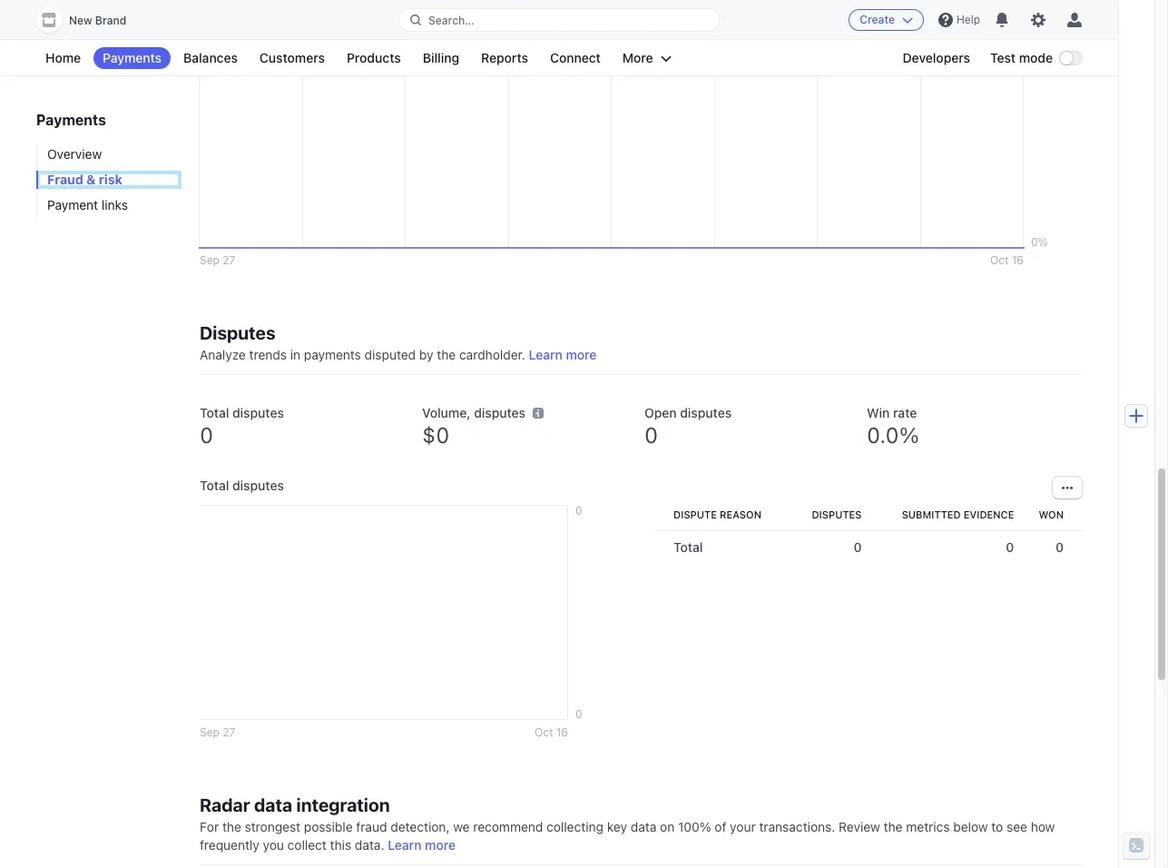 Task type: locate. For each thing, give the bounding box(es) containing it.
reports
[[481, 50, 529, 65]]

help
[[957, 13, 981, 26]]

disputes
[[200, 322, 276, 343], [812, 509, 862, 520]]

0 vertical spatial disputes
[[200, 322, 276, 343]]

disputes inside disputes analyze trends in payments disputed by the cardholder. learn more
[[200, 322, 276, 343]]

0 horizontal spatial data
[[254, 795, 293, 816]]

new
[[69, 14, 92, 27]]

more down detection,
[[425, 837, 456, 853]]

won
[[1039, 509, 1064, 520]]

disputes down trends
[[233, 405, 284, 421]]

payments
[[304, 347, 361, 362]]

disputes down total disputes 0
[[233, 478, 284, 493]]

learn right cardholder.
[[529, 347, 563, 362]]

disputes right volume,
[[474, 405, 526, 421]]

cardholder.
[[460, 347, 526, 362]]

data.
[[355, 837, 385, 853]]

more right cardholder.
[[566, 347, 597, 362]]

total inside total disputes 0
[[200, 405, 229, 421]]

1 horizontal spatial data
[[631, 819, 657, 835]]

developers link
[[894, 47, 980, 69]]

radar data integration
[[200, 795, 390, 816]]

the
[[437, 347, 456, 362], [222, 819, 241, 835], [884, 819, 903, 835]]

1 horizontal spatial learn more link
[[529, 347, 597, 362]]

learn more link right cardholder.
[[529, 347, 597, 362]]

2 vertical spatial total
[[674, 540, 703, 555]]

0 horizontal spatial disputes
[[200, 322, 276, 343]]

disputes inside total disputes 0
[[233, 405, 284, 421]]

more inside disputes analyze trends in payments disputed by the cardholder. learn more
[[566, 347, 597, 362]]

0 vertical spatial learn more link
[[529, 347, 597, 362]]

0 horizontal spatial the
[[222, 819, 241, 835]]

1 horizontal spatial learn
[[529, 347, 563, 362]]

0 inside total disputes 0
[[200, 422, 214, 448]]

learn more link inside reports loading completed element
[[529, 347, 597, 362]]

payments down brand in the left top of the page
[[103, 50, 162, 65]]

integration
[[297, 795, 390, 816]]

total for total
[[674, 540, 703, 555]]

open disputes 0
[[645, 405, 732, 448]]

total
[[200, 405, 229, 421], [200, 478, 229, 493], [674, 540, 703, 555]]

0 vertical spatial data
[[254, 795, 293, 816]]

1 horizontal spatial the
[[437, 347, 456, 362]]

payments up overview
[[36, 112, 106, 128]]

reason
[[720, 509, 762, 520]]

0 horizontal spatial learn more link
[[388, 837, 456, 853]]

volume, disputes
[[422, 405, 526, 421]]

more button
[[614, 47, 681, 69]]

total down total disputes 0
[[200, 478, 229, 493]]

0 vertical spatial payments
[[103, 50, 162, 65]]

below
[[954, 819, 989, 835]]

fraud & risk link
[[36, 171, 182, 189]]

0 vertical spatial more
[[566, 347, 597, 362]]

the up frequently
[[222, 819, 241, 835]]

0.0%
[[867, 422, 920, 448]]

transactions.
[[760, 819, 836, 835]]

fraud & risk
[[47, 172, 122, 187]]

1 horizontal spatial disputes
[[812, 509, 862, 520]]

overview link
[[36, 145, 182, 163]]

home
[[45, 50, 81, 65]]

0 vertical spatial total
[[200, 405, 229, 421]]

1 vertical spatial total
[[200, 478, 229, 493]]

detection,
[[391, 819, 450, 835]]

total down analyze
[[200, 405, 229, 421]]

connect link
[[541, 47, 610, 69]]

submitted evidence
[[902, 509, 1015, 520]]

learn more link down detection,
[[388, 837, 456, 853]]

your
[[730, 819, 756, 835]]

1 horizontal spatial more
[[566, 347, 597, 362]]

data up strongest
[[254, 795, 293, 816]]

the inside disputes analyze trends in payments disputed by the cardholder. learn more
[[437, 347, 456, 362]]

balances link
[[174, 47, 247, 69]]

data
[[254, 795, 293, 816], [631, 819, 657, 835]]

strongest
[[245, 819, 301, 835]]

open
[[645, 405, 677, 421]]

disputes inside open disputes 0
[[680, 405, 732, 421]]

disputes for disputes
[[812, 509, 862, 520]]

payment links link
[[36, 196, 182, 214]]

learn
[[529, 347, 563, 362], [388, 837, 422, 853]]

dispute
[[674, 509, 717, 520]]

more
[[566, 347, 597, 362], [425, 837, 456, 853]]

learn more link for disputes
[[529, 347, 597, 362]]

Search… text field
[[400, 9, 719, 31]]

0 inside open disputes 0
[[645, 422, 659, 448]]

the right the by
[[437, 347, 456, 362]]

possible
[[304, 819, 353, 835]]

0 horizontal spatial learn
[[388, 837, 422, 853]]

1 vertical spatial data
[[631, 819, 657, 835]]

total down dispute
[[674, 540, 703, 555]]

recommend
[[473, 819, 543, 835]]

brand
[[95, 14, 126, 27]]

dispute reason
[[674, 509, 762, 520]]

1 vertical spatial learn more link
[[388, 837, 456, 853]]

1 vertical spatial more
[[425, 837, 456, 853]]

the right review
[[884, 819, 903, 835]]

total disputes
[[200, 478, 284, 493]]

disputed
[[365, 347, 416, 362]]

disputes right open
[[680, 405, 732, 421]]

1 vertical spatial disputes
[[812, 509, 862, 520]]

for the strongest possible fraud detection, we recommend collecting key data on 100% of your transactions. review the metrics below to see how frequently you collect this data.
[[200, 819, 1056, 853]]

reports loading completed element
[[185, 306, 1097, 749]]

2 horizontal spatial the
[[884, 819, 903, 835]]

learn more link
[[529, 347, 597, 362], [388, 837, 456, 853]]

payments
[[103, 50, 162, 65], [36, 112, 106, 128]]

data left on
[[631, 819, 657, 835]]

learn down detection,
[[388, 837, 422, 853]]

total disputes 0
[[200, 405, 284, 448]]

payment
[[47, 197, 98, 213]]

0 vertical spatial learn
[[529, 347, 563, 362]]



Task type: vqa. For each thing, say whether or not it's contained in the screenshot.
0 within the Total disputes 0
yes



Task type: describe. For each thing, give the bounding box(es) containing it.
key
[[607, 819, 628, 835]]

disputes for open disputes 0
[[680, 405, 732, 421]]

new brand
[[69, 14, 126, 27]]

more
[[623, 50, 654, 65]]

to
[[992, 819, 1004, 835]]

1 vertical spatial learn
[[388, 837, 422, 853]]

learn more link for radar data integration
[[388, 837, 456, 853]]

payment links
[[47, 197, 128, 213]]

total for total disputes 0
[[200, 405, 229, 421]]

disputes analyze trends in payments disputed by the cardholder. learn more
[[200, 322, 597, 362]]

customers link
[[251, 47, 334, 69]]

connect
[[550, 50, 601, 65]]

total for total disputes
[[200, 478, 229, 493]]

test
[[991, 50, 1016, 65]]

how
[[1031, 819, 1056, 835]]

products
[[347, 50, 401, 65]]

new brand button
[[36, 7, 145, 33]]

billing link
[[414, 47, 469, 69]]

products link
[[338, 47, 410, 69]]

see
[[1007, 819, 1028, 835]]

evidence
[[964, 509, 1015, 520]]

fraud
[[47, 172, 83, 187]]

learn inside disputes analyze trends in payments disputed by the cardholder. learn more
[[529, 347, 563, 362]]

submitted
[[902, 509, 962, 520]]

balances
[[184, 50, 238, 65]]

billing
[[423, 50, 460, 65]]

disputes for total disputes
[[233, 478, 284, 493]]

for
[[200, 819, 219, 835]]

disputes for disputes analyze trends in payments disputed by the cardholder. learn more
[[200, 322, 276, 343]]

win rate 0.0%
[[867, 405, 920, 448]]

home link
[[36, 47, 90, 69]]

trends
[[249, 347, 287, 362]]

payments inside payments link
[[103, 50, 162, 65]]

developers
[[903, 50, 971, 65]]

help button
[[932, 5, 988, 35]]

links
[[102, 197, 128, 213]]

payments link
[[94, 47, 171, 69]]

rate
[[894, 405, 918, 421]]

collecting
[[547, 819, 604, 835]]

0 horizontal spatial more
[[425, 837, 456, 853]]

we
[[453, 819, 470, 835]]

on
[[660, 819, 675, 835]]

overview
[[47, 146, 102, 162]]

collect
[[288, 837, 327, 853]]

in
[[290, 347, 301, 362]]

analyze
[[200, 347, 246, 362]]

mode
[[1020, 50, 1054, 65]]

by
[[420, 347, 434, 362]]

$0
[[422, 422, 450, 448]]

customers
[[260, 50, 325, 65]]

learn more
[[388, 837, 456, 853]]

volume,
[[422, 405, 471, 421]]

1 vertical spatial payments
[[36, 112, 106, 128]]

of
[[715, 819, 727, 835]]

fraud
[[356, 819, 387, 835]]

radar
[[200, 795, 250, 816]]

svg image
[[1063, 483, 1074, 494]]

search…
[[429, 13, 475, 27]]

disputes for volume, disputes
[[474, 405, 526, 421]]

&
[[86, 172, 96, 187]]

100%
[[679, 819, 712, 835]]

reports link
[[472, 47, 538, 69]]

review
[[839, 819, 881, 835]]

win
[[867, 405, 890, 421]]

Search… search field
[[400, 9, 719, 31]]

disputes for total disputes 0
[[233, 405, 284, 421]]

this
[[330, 837, 352, 853]]

create
[[860, 13, 895, 26]]

test mode
[[991, 50, 1054, 65]]

you
[[263, 837, 284, 853]]

create button
[[849, 9, 924, 31]]

risk
[[99, 172, 122, 187]]

data inside for the strongest possible fraud detection, we recommend collecting key data on 100% of your transactions. review the metrics below to see how frequently you collect this data.
[[631, 819, 657, 835]]

frequently
[[200, 837, 260, 853]]

metrics
[[907, 819, 950, 835]]



